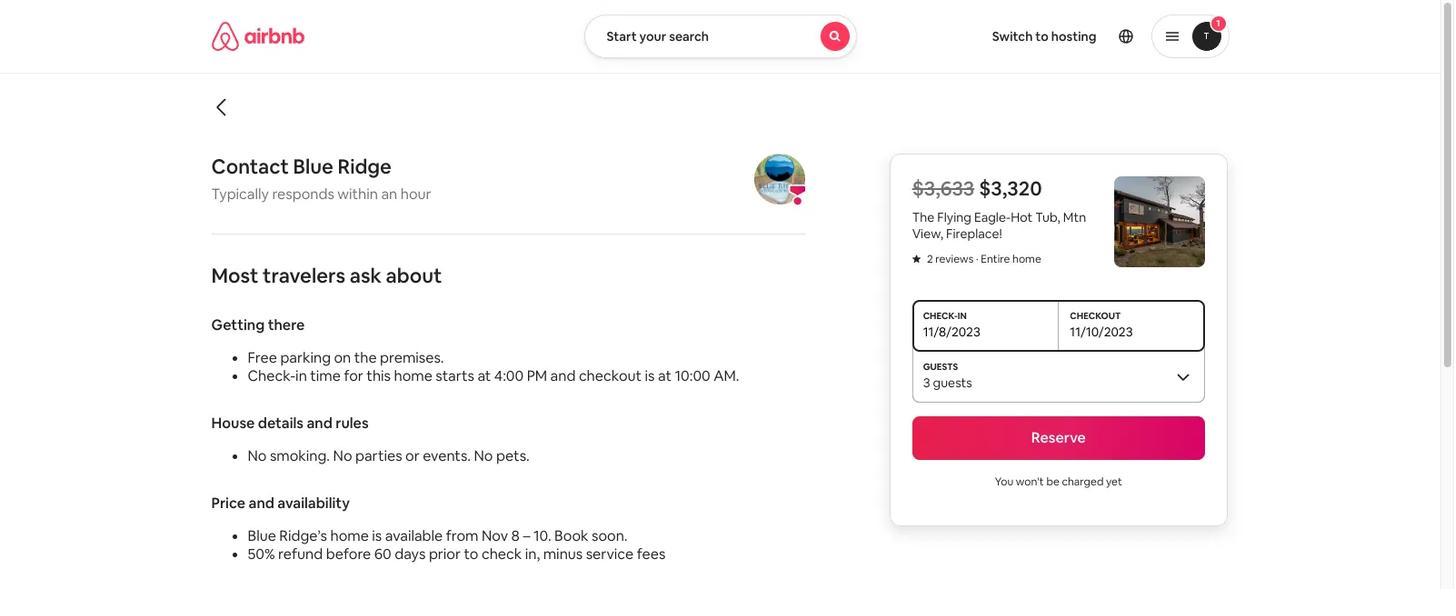 Task type: locate. For each thing, give the bounding box(es) containing it.
blue inside contact blue ridge typically responds within an hour
[[293, 154, 334, 179]]

smoking.
[[270, 446, 330, 466]]

2 at from the left
[[658, 366, 672, 385]]

3 no from the left
[[474, 446, 493, 466]]

no down details
[[248, 446, 267, 466]]

search
[[669, 28, 709, 45]]

1 vertical spatial home
[[394, 366, 433, 385]]

0 horizontal spatial at
[[478, 366, 491, 385]]

0 horizontal spatial blue
[[248, 526, 276, 546]]

0 horizontal spatial is
[[372, 526, 382, 546]]

the
[[354, 348, 377, 367]]

2 vertical spatial home
[[330, 526, 369, 546]]

1 vertical spatial and
[[307, 414, 333, 433]]

available
[[385, 526, 443, 546]]

starts
[[436, 366, 475, 385]]

4:00
[[494, 366, 524, 385]]

to right the switch
[[1036, 28, 1049, 45]]

reserve
[[1032, 428, 1087, 447]]

1
[[1217, 17, 1221, 29]]

responds
[[272, 185, 334, 204]]

and left rules
[[307, 414, 333, 433]]

details
[[258, 414, 304, 433]]

minus
[[543, 545, 583, 564]]

1 horizontal spatial and
[[307, 414, 333, 433]]

11/10/2023
[[1071, 324, 1134, 340]]

2
[[928, 252, 934, 266]]

1 vertical spatial is
[[372, 526, 382, 546]]

60
[[374, 545, 392, 564]]

󰀄 2 reviews · entire home
[[913, 252, 1042, 266]]

hosting
[[1052, 28, 1097, 45]]

2 horizontal spatial no
[[474, 446, 493, 466]]

0 vertical spatial blue
[[293, 154, 334, 179]]

checkout
[[579, 366, 642, 385]]

check
[[482, 545, 522, 564]]

in,
[[525, 545, 540, 564]]

–
[[523, 526, 530, 546]]

2 horizontal spatial and
[[551, 366, 576, 385]]

1 horizontal spatial blue
[[293, 154, 334, 179]]

0 horizontal spatial home
[[330, 526, 369, 546]]

no
[[248, 446, 267, 466], [333, 446, 352, 466], [474, 446, 493, 466]]

charged
[[1063, 475, 1105, 489]]

1 vertical spatial blue
[[248, 526, 276, 546]]

1 horizontal spatial at
[[658, 366, 672, 385]]

blue ridge's home is available from nov 8 – 10. book soon. 50% refund before 60 days prior to check in, minus service fees
[[248, 526, 666, 564]]

time
[[310, 366, 341, 385]]

10:00
[[675, 366, 711, 385]]

free parking on the premises. check-in time for this home starts at 4:00 pm and checkout is at 10:00 am.
[[248, 348, 740, 385]]

is right checkout
[[645, 366, 655, 385]]

at left 10:00
[[658, 366, 672, 385]]

most
[[211, 263, 259, 288]]

won't
[[1017, 475, 1045, 489]]

1 at from the left
[[478, 366, 491, 385]]

0 vertical spatial and
[[551, 366, 576, 385]]

blue ridge is a superhost. learn more about blue ridge. image
[[754, 154, 805, 205], [754, 154, 805, 205]]

blue
[[293, 154, 334, 179], [248, 526, 276, 546]]

house
[[211, 414, 255, 433]]

view,
[[913, 225, 944, 242]]

at
[[478, 366, 491, 385], [658, 366, 672, 385]]

contact
[[211, 154, 289, 179]]

1 vertical spatial to
[[464, 545, 479, 564]]

no down rules
[[333, 446, 352, 466]]

·
[[977, 252, 979, 266]]

home left 60
[[330, 526, 369, 546]]

1 horizontal spatial home
[[394, 366, 433, 385]]

hour
[[401, 185, 431, 204]]

soon.
[[592, 526, 628, 546]]

is inside the blue ridge's home is available from nov 8 – 10. book soon. 50% refund before 60 days prior to check in, minus service fees
[[372, 526, 382, 546]]

ridge's
[[279, 526, 327, 546]]

0 vertical spatial is
[[645, 366, 655, 385]]

0 horizontal spatial and
[[249, 494, 275, 513]]

flying
[[938, 209, 972, 225]]

to
[[1036, 28, 1049, 45], [464, 545, 479, 564]]

book
[[555, 526, 589, 546]]

0 horizontal spatial no
[[248, 446, 267, 466]]

and right price
[[249, 494, 275, 513]]

switch to hosting link
[[982, 17, 1108, 55]]

blue up responds
[[293, 154, 334, 179]]

typically
[[211, 185, 269, 204]]

events.
[[423, 446, 471, 466]]

your
[[640, 28, 667, 45]]

mtn
[[1064, 209, 1087, 225]]

and
[[551, 366, 576, 385], [307, 414, 333, 433], [249, 494, 275, 513]]

tub,
[[1036, 209, 1061, 225]]

parking
[[280, 348, 331, 367]]

fireplace!
[[947, 225, 1003, 242]]

2 no from the left
[[333, 446, 352, 466]]

1 horizontal spatial no
[[333, 446, 352, 466]]

50%
[[248, 545, 275, 564]]

hot
[[1012, 209, 1034, 225]]

check-
[[248, 366, 296, 385]]

or
[[406, 446, 420, 466]]

at left 4:00
[[478, 366, 491, 385]]

0 vertical spatial to
[[1036, 28, 1049, 45]]

2 horizontal spatial home
[[1013, 252, 1042, 266]]

0 vertical spatial home
[[1013, 252, 1042, 266]]

no left pets.
[[474, 446, 493, 466]]

1 horizontal spatial is
[[645, 366, 655, 385]]

1 horizontal spatial to
[[1036, 28, 1049, 45]]

blue down price and availability
[[248, 526, 276, 546]]

prior
[[429, 545, 461, 564]]

parties
[[356, 446, 402, 466]]

is
[[645, 366, 655, 385], [372, 526, 382, 546]]

home right the this in the left of the page
[[394, 366, 433, 385]]

rules
[[336, 414, 369, 433]]

and right 'pm'
[[551, 366, 576, 385]]

availability
[[278, 494, 350, 513]]

start your search
[[607, 28, 709, 45]]

nov
[[482, 526, 508, 546]]

to inside the blue ridge's home is available from nov 8 – 10. book soon. 50% refund before 60 days prior to check in, minus service fees
[[464, 545, 479, 564]]

to right prior at left bottom
[[464, 545, 479, 564]]

home
[[1013, 252, 1042, 266], [394, 366, 433, 385], [330, 526, 369, 546]]

contact blue ridge typically responds within an hour
[[211, 154, 431, 204]]

$3,633
[[913, 175, 975, 201]]

2 vertical spatial and
[[249, 494, 275, 513]]

is right before
[[372, 526, 382, 546]]

home right entire
[[1013, 252, 1042, 266]]

0 horizontal spatial to
[[464, 545, 479, 564]]

you
[[996, 475, 1014, 489]]



Task type: vqa. For each thing, say whether or not it's contained in the screenshot.
charged
yes



Task type: describe. For each thing, give the bounding box(es) containing it.
ridge
[[338, 154, 392, 179]]

10.
[[534, 526, 552, 546]]

1 button
[[1151, 15, 1230, 58]]

price
[[211, 494, 246, 513]]

reserve button
[[913, 416, 1206, 460]]

$3,633 $3,320 the flying eagle-hot tub, mtn view, fireplace!
[[913, 175, 1087, 242]]

pets.
[[496, 446, 530, 466]]

there
[[268, 315, 305, 335]]

start
[[607, 28, 637, 45]]

be
[[1047, 475, 1060, 489]]

getting
[[211, 315, 265, 335]]

this
[[367, 366, 391, 385]]

is inside free parking on the premises. check-in time for this home starts at 4:00 pm and checkout is at 10:00 am.
[[645, 366, 655, 385]]

price and availability
[[211, 494, 350, 513]]

11/8/2023
[[924, 324, 981, 340]]

guests
[[934, 375, 973, 391]]

profile element
[[879, 0, 1230, 73]]

1 no from the left
[[248, 446, 267, 466]]

on
[[334, 348, 351, 367]]

blue inside the blue ridge's home is available from nov 8 – 10. book soon. 50% refund before 60 days prior to check in, minus service fees
[[248, 526, 276, 546]]

travelers
[[263, 263, 346, 288]]

refund
[[278, 545, 323, 564]]

am.
[[714, 366, 740, 385]]

3 guests button
[[913, 351, 1206, 402]]

start your search button
[[584, 15, 857, 58]]

the
[[913, 209, 935, 225]]

days
[[395, 545, 426, 564]]

no smoking. no parties or events. no pets.
[[248, 446, 530, 466]]

eagle-
[[975, 209, 1012, 225]]

to inside "profile" element
[[1036, 28, 1049, 45]]

3 guests
[[924, 375, 973, 391]]

pm
[[527, 366, 547, 385]]

8
[[511, 526, 520, 546]]

fees
[[637, 545, 666, 564]]

and inside free parking on the premises. check-in time for this home starts at 4:00 pm and checkout is at 10:00 am.
[[551, 366, 576, 385]]

within
[[338, 185, 378, 204]]

an
[[381, 185, 398, 204]]

ask
[[350, 263, 382, 288]]

you won't be charged yet
[[996, 475, 1123, 489]]

in
[[296, 366, 307, 385]]

󰀄
[[913, 252, 922, 265]]

home inside free parking on the premises. check-in time for this home starts at 4:00 pm and checkout is at 10:00 am.
[[394, 366, 433, 385]]

about
[[386, 263, 442, 288]]

home inside the blue ridge's home is available from nov 8 – 10. book soon. 50% refund before 60 days prior to check in, minus service fees
[[330, 526, 369, 546]]

Start your search search field
[[584, 15, 857, 58]]

most travelers ask about
[[211, 263, 442, 288]]

before
[[326, 545, 371, 564]]

getting there
[[211, 315, 305, 335]]

house details and rules
[[211, 414, 369, 433]]

service
[[586, 545, 634, 564]]

3
[[924, 375, 931, 391]]

yet
[[1107, 475, 1123, 489]]

for
[[344, 366, 364, 385]]

free
[[248, 348, 277, 367]]

premises.
[[380, 348, 444, 367]]

entire
[[982, 252, 1011, 266]]

switch
[[993, 28, 1033, 45]]

switch to hosting
[[993, 28, 1097, 45]]

reviews
[[936, 252, 974, 266]]



